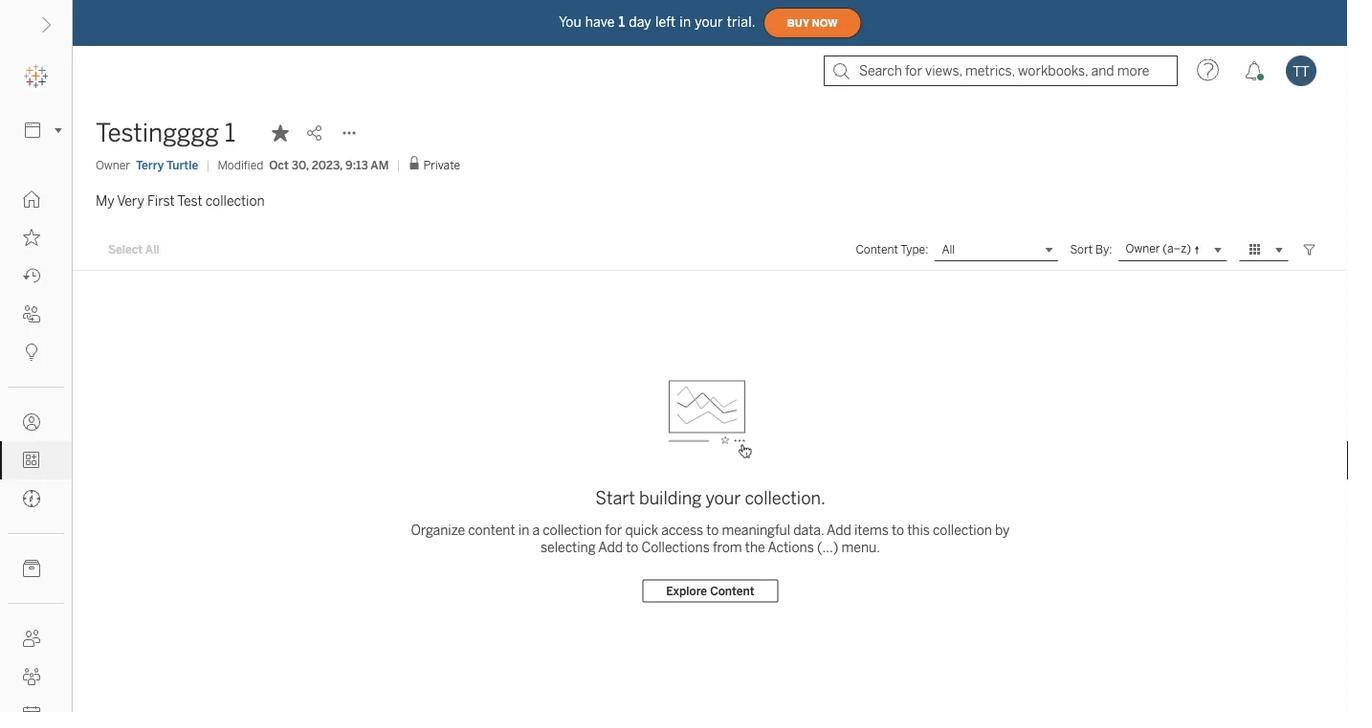 Task type: locate. For each thing, give the bounding box(es) containing it.
0 horizontal spatial in
[[519, 523, 530, 538]]

in inside organize content in a collection for quick access to meaningful data. add items to this collection by selecting add to collections from the actions (...) menu.
[[519, 523, 530, 538]]

very
[[117, 193, 144, 209]]

building
[[639, 488, 702, 508]]

owner (a–z)
[[1126, 242, 1192, 256]]

your left trial.
[[695, 14, 724, 30]]

owner terry turtle | modified oct 30, 2023, 9:13 am |
[[96, 158, 401, 172]]

now
[[813, 17, 838, 29]]

your
[[695, 14, 724, 30], [706, 488, 741, 508]]

1 all from the left
[[145, 243, 160, 257]]

1 horizontal spatial owner
[[1126, 242, 1161, 256]]

2 | from the left
[[397, 158, 401, 172]]

buy now
[[788, 17, 838, 29]]

by:
[[1096, 243, 1113, 257]]

start building your collection.
[[596, 488, 826, 508]]

0 horizontal spatial all
[[145, 243, 160, 257]]

am
[[371, 158, 389, 172]]

selecting
[[541, 540, 596, 556]]

main navigation. press the up and down arrow keys to access links. element
[[0, 180, 72, 712]]

1 horizontal spatial add
[[827, 523, 852, 538]]

in left a
[[519, 523, 530, 538]]

the
[[746, 540, 766, 556]]

content inside explore content button
[[710, 584, 755, 598]]

content type:
[[856, 243, 929, 257]]

collection down the modified
[[206, 193, 265, 209]]

trial.
[[727, 14, 756, 30]]

0 horizontal spatial 1
[[225, 118, 235, 148]]

items
[[855, 523, 889, 538]]

my very first test collection
[[96, 193, 265, 209]]

all
[[145, 243, 160, 257], [942, 243, 956, 257]]

organize
[[411, 523, 465, 538]]

content
[[856, 243, 899, 257], [710, 584, 755, 598]]

to
[[707, 523, 719, 538], [892, 523, 905, 538], [626, 540, 639, 556]]

|
[[206, 158, 210, 172], [397, 158, 401, 172]]

collection
[[206, 193, 265, 209], [543, 523, 602, 538], [933, 523, 993, 538]]

30,
[[292, 158, 309, 172]]

1 left day
[[619, 14, 625, 30]]

collection.
[[745, 488, 826, 508]]

1 horizontal spatial in
[[680, 14, 691, 30]]

from
[[713, 540, 743, 556]]

select all button
[[96, 238, 172, 261]]

grid view image
[[1247, 241, 1265, 258]]

collection left by
[[933, 523, 993, 538]]

quick
[[626, 523, 659, 538]]

explore
[[667, 584, 708, 598]]

all inside button
[[145, 243, 160, 257]]

your up organize content in a collection for quick access to meaningful data. add items to this collection by selecting add to collections from the actions (...) menu.
[[706, 488, 741, 508]]

1 vertical spatial your
[[706, 488, 741, 508]]

0 horizontal spatial add
[[599, 540, 623, 556]]

owner (a–z) button
[[1119, 238, 1228, 261]]

1 horizontal spatial collection
[[543, 523, 602, 538]]

content
[[468, 523, 516, 538]]

0 horizontal spatial collection
[[206, 193, 265, 209]]

0 horizontal spatial |
[[206, 158, 210, 172]]

day
[[629, 14, 652, 30]]

1 horizontal spatial all
[[942, 243, 956, 257]]

add down for
[[599, 540, 623, 556]]

1 horizontal spatial 1
[[619, 14, 625, 30]]

all inside popup button
[[942, 243, 956, 257]]

to up from
[[707, 523, 719, 538]]

0 horizontal spatial owner
[[96, 158, 130, 172]]

1 horizontal spatial |
[[397, 158, 401, 172]]

sort
[[1071, 243, 1093, 257]]

1
[[619, 14, 625, 30], [225, 118, 235, 148]]

for
[[605, 523, 623, 538]]

owner inside dropdown button
[[1126, 242, 1161, 256]]

1 vertical spatial owner
[[1126, 242, 1161, 256]]

1 horizontal spatial content
[[856, 243, 899, 257]]

0 horizontal spatial content
[[710, 584, 755, 598]]

0 vertical spatial add
[[827, 523, 852, 538]]

add
[[827, 523, 852, 538], [599, 540, 623, 556]]

0 vertical spatial in
[[680, 14, 691, 30]]

buy now button
[[764, 8, 862, 38]]

to left "this"
[[892, 523, 905, 538]]

1 vertical spatial in
[[519, 523, 530, 538]]

data.
[[794, 523, 824, 538]]

in right left
[[680, 14, 691, 30]]

(a–z)
[[1163, 242, 1192, 256]]

1 vertical spatial content
[[710, 584, 755, 598]]

testingggg
[[96, 118, 219, 148]]

content left type:
[[856, 243, 899, 257]]

start
[[596, 488, 636, 508]]

turtle
[[167, 158, 198, 172]]

0 vertical spatial content
[[856, 243, 899, 257]]

owner left (a–z)
[[1126, 242, 1161, 256]]

0 vertical spatial owner
[[96, 158, 130, 172]]

| right turtle
[[206, 158, 210, 172]]

0 vertical spatial your
[[695, 14, 724, 30]]

owner
[[96, 158, 130, 172], [1126, 242, 1161, 256]]

type:
[[901, 243, 929, 257]]

select all
[[108, 243, 160, 257]]

add up (...)
[[827, 523, 852, 538]]

meaningful
[[722, 523, 791, 538]]

first
[[147, 193, 175, 209]]

content down from
[[710, 584, 755, 598]]

to down quick
[[626, 540, 639, 556]]

in
[[680, 14, 691, 30], [519, 523, 530, 538]]

| right am
[[397, 158, 401, 172]]

1 vertical spatial 1
[[225, 118, 235, 148]]

all right select
[[145, 243, 160, 257]]

2 all from the left
[[942, 243, 956, 257]]

all right type:
[[942, 243, 956, 257]]

owner up the 'my'
[[96, 158, 130, 172]]

1 up the modified
[[225, 118, 235, 148]]

collection up selecting
[[543, 523, 602, 538]]



Task type: describe. For each thing, give the bounding box(es) containing it.
2023,
[[312, 158, 343, 172]]

owner for owner (a–z)
[[1126, 242, 1161, 256]]

1 horizontal spatial to
[[707, 523, 719, 538]]

modified
[[218, 158, 264, 172]]

buy
[[788, 17, 810, 29]]

test
[[177, 193, 203, 209]]

actions
[[768, 540, 814, 556]]

by
[[996, 523, 1010, 538]]

1 vertical spatial add
[[599, 540, 623, 556]]

terry turtle link
[[136, 157, 198, 174]]

navigation panel element
[[0, 57, 72, 712]]

2 horizontal spatial collection
[[933, 523, 993, 538]]

(...)
[[817, 540, 839, 556]]

a
[[533, 523, 540, 538]]

terry
[[136, 158, 164, 172]]

collections
[[642, 540, 710, 556]]

all button
[[935, 238, 1059, 261]]

you
[[559, 14, 582, 30]]

select
[[108, 243, 143, 257]]

my
[[96, 193, 114, 209]]

Search for views, metrics, workbooks, and more text field
[[824, 56, 1178, 86]]

collection for test
[[206, 193, 265, 209]]

private
[[424, 158, 460, 172]]

sort by:
[[1071, 243, 1113, 257]]

access
[[662, 523, 704, 538]]

0 horizontal spatial to
[[626, 540, 639, 556]]

you have 1 day left in your trial.
[[559, 14, 756, 30]]

0 vertical spatial 1
[[619, 14, 625, 30]]

organize content in a collection for quick access to meaningful data. add items to this collection by selecting add to collections from the actions (...) menu.
[[411, 523, 1010, 556]]

owner for owner terry turtle | modified oct 30, 2023, 9:13 am |
[[96, 158, 130, 172]]

9:13
[[346, 158, 368, 172]]

have
[[586, 14, 615, 30]]

collection for a
[[543, 523, 602, 538]]

2 horizontal spatial to
[[892, 523, 905, 538]]

explore content
[[667, 584, 755, 598]]

this
[[908, 523, 930, 538]]

menu.
[[842, 540, 881, 556]]

1 | from the left
[[206, 158, 210, 172]]

testingggg 1
[[96, 118, 235, 148]]

explore content button
[[643, 580, 779, 603]]

oct
[[269, 158, 289, 172]]

left
[[656, 14, 676, 30]]



Task type: vqa. For each thing, say whether or not it's contained in the screenshot.
Add
yes



